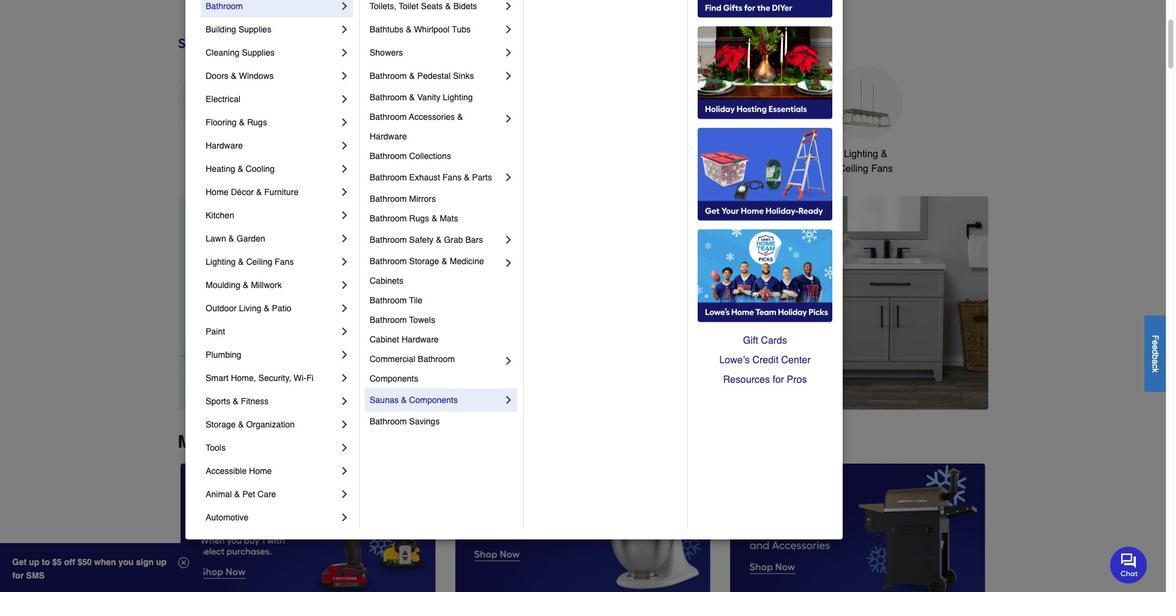 Task type: vqa. For each thing, say whether or not it's contained in the screenshot.
the left Room
no



Task type: locate. For each thing, give the bounding box(es) containing it.
gift
[[743, 335, 758, 346]]

chevron right image for storage & organization
[[339, 419, 351, 431]]

1 vertical spatial lighting
[[844, 149, 878, 160]]

bathroom for bathroom & vanity lighting
[[370, 92, 407, 102]]

holiday hosting essentials. image
[[698, 26, 833, 119]]

chevron right image
[[503, 0, 515, 12], [503, 23, 515, 36], [339, 47, 351, 59], [503, 47, 515, 59], [503, 70, 515, 82], [339, 93, 351, 105], [503, 113, 515, 125], [339, 116, 351, 129], [503, 171, 515, 184], [339, 186, 351, 198], [339, 209, 351, 222], [339, 256, 351, 268], [339, 279, 351, 291], [339, 302, 351, 315], [339, 349, 351, 361], [503, 355, 515, 367], [339, 372, 351, 384], [503, 394, 515, 406], [339, 395, 351, 408], [339, 419, 351, 431], [339, 442, 351, 454], [339, 465, 351, 477], [339, 512, 351, 524]]

chevron right image for automotive
[[339, 512, 351, 524]]

chat invite button image
[[1110, 546, 1148, 584]]

1 horizontal spatial kitchen
[[459, 149, 491, 160]]

1 horizontal spatial ceiling
[[839, 163, 869, 174]]

0 vertical spatial smart
[[745, 149, 771, 160]]

e up b
[[1151, 345, 1161, 350]]

bathroom accessories & hardware link
[[370, 107, 503, 146]]

1 horizontal spatial home
[[249, 466, 272, 476]]

shop 25 days of deals by category image
[[178, 33, 988, 54]]

bathroom inside "commercial bathroom components"
[[418, 354, 455, 364]]

plumbing link
[[206, 343, 339, 367]]

medicine
[[450, 256, 484, 266]]

bidets
[[453, 1, 477, 11]]

bathroom inside bathroom accessories & hardware
[[370, 112, 407, 122]]

home for accessible home
[[249, 466, 272, 476]]

bathroom for bathroom savings
[[370, 417, 407, 427]]

0 vertical spatial lighting
[[443, 92, 473, 102]]

up to 40 percent off select vanities. plus, get free local delivery on select vanities. image
[[395, 196, 988, 410]]

décor
[[231, 187, 254, 197]]

smart
[[745, 149, 771, 160], [206, 373, 229, 383]]

home décor & furniture
[[206, 187, 299, 197]]

chevron right image for cleaning supplies
[[339, 47, 351, 59]]

towels
[[409, 315, 435, 325]]

f
[[1151, 335, 1161, 340]]

deals
[[273, 432, 319, 452]]

arrow right image
[[966, 303, 978, 315]]

1 vertical spatial storage
[[206, 420, 236, 430]]

heating
[[206, 164, 235, 174]]

0 vertical spatial ceiling
[[839, 163, 869, 174]]

lighting & ceiling fans
[[839, 149, 893, 174], [206, 257, 294, 267]]

up right sign
[[156, 558, 167, 567]]

storage inside bathroom storage & medicine cabinets
[[409, 256, 439, 266]]

bars
[[465, 235, 483, 245]]

flooring & rugs
[[206, 118, 267, 127]]

1 vertical spatial ceiling
[[246, 257, 272, 267]]

2 horizontal spatial fans
[[871, 163, 893, 174]]

chevron right image for electrical
[[339, 93, 351, 105]]

heating & cooling link
[[206, 157, 339, 181]]

supplies down bathroom link at left
[[239, 24, 271, 34]]

resources for pros
[[723, 375, 807, 386]]

toilets,
[[370, 1, 396, 11]]

bathroom tile link
[[370, 291, 515, 310]]

outdoor living & patio link
[[206, 297, 339, 320]]

home
[[774, 149, 800, 160], [206, 187, 229, 197], [249, 466, 272, 476]]

wi-
[[294, 373, 306, 383]]

furniture
[[264, 187, 299, 197]]

1 horizontal spatial rugs
[[409, 214, 429, 223]]

smart inside 'button'
[[745, 149, 771, 160]]

hardware inside hardware link
[[206, 141, 243, 151]]

storage & organization
[[206, 420, 295, 430]]

sports & fitness
[[206, 397, 269, 406]]

0 horizontal spatial lighting & ceiling fans
[[206, 257, 294, 267]]

chevron right image for toilets, toilet seats & bidets
[[503, 0, 515, 12]]

components down commercial
[[370, 374, 418, 384]]

tile
[[409, 296, 423, 305]]

bathroom & pedestal sinks
[[370, 71, 474, 81]]

chevron right image for sports & fitness
[[339, 395, 351, 408]]

0 vertical spatial rugs
[[247, 118, 267, 127]]

0 vertical spatial storage
[[409, 256, 439, 266]]

decorations
[[375, 163, 427, 174]]

0 vertical spatial kitchen
[[459, 149, 491, 160]]

home décor & furniture link
[[206, 181, 339, 204]]

sinks
[[453, 71, 474, 81]]

sign
[[136, 558, 154, 567]]

1 horizontal spatial lighting & ceiling fans
[[839, 149, 893, 174]]

hardware inside 'cabinet hardware' link
[[402, 335, 439, 345]]

smart home, security, wi-fi
[[206, 373, 314, 383]]

supplies for cleaning supplies
[[242, 48, 275, 58]]

0 vertical spatial supplies
[[239, 24, 271, 34]]

chevron right image for bathroom safety & grab bars
[[503, 234, 515, 246]]

components
[[370, 374, 418, 384], [409, 395, 458, 405]]

0 horizontal spatial kitchen
[[206, 211, 234, 220]]

1 vertical spatial components
[[409, 395, 458, 405]]

lighting inside lighting & ceiling fans
[[844, 149, 878, 160]]

2 vertical spatial home
[[249, 466, 272, 476]]

1 vertical spatial supplies
[[242, 48, 275, 58]]

chevron right image for lighting & ceiling fans
[[339, 256, 351, 268]]

for down get
[[12, 571, 24, 581]]

hardware up christmas
[[370, 132, 407, 141]]

accessories
[[409, 112, 455, 122]]

lowe's credit center
[[720, 355, 811, 366]]

chevron right image for plumbing
[[339, 349, 351, 361]]

bathroom mirrors link
[[370, 189, 515, 209]]

lowe's wishes you and your family a happy hanukkah. image
[[178, 0, 988, 21]]

kitchen up "lawn"
[[206, 211, 234, 220]]

2 up from the left
[[156, 558, 167, 567]]

kitchen inside button
[[459, 149, 491, 160]]

for up the scroll to item #5 icon
[[773, 375, 784, 386]]

chevron right image for accessible home
[[339, 465, 351, 477]]

0 horizontal spatial storage
[[206, 420, 236, 430]]

arrow left image
[[406, 303, 418, 315]]

components up the bathroom savings link
[[409, 395, 458, 405]]

flooring
[[206, 118, 237, 127]]

0 vertical spatial for
[[773, 375, 784, 386]]

supplies inside "link"
[[239, 24, 271, 34]]

smart for smart home
[[745, 149, 771, 160]]

0 horizontal spatial up
[[29, 558, 39, 567]]

moulding & millwork
[[206, 280, 282, 290]]

heating & cooling
[[206, 164, 275, 174]]

1 horizontal spatial up
[[156, 558, 167, 567]]

1 horizontal spatial lighting
[[443, 92, 473, 102]]

hardware link
[[206, 134, 339, 157]]

storage down sports
[[206, 420, 236, 430]]

chevron right image for commercial bathroom components
[[503, 355, 515, 367]]

supplies
[[239, 24, 271, 34], [242, 48, 275, 58]]

smart home
[[745, 149, 800, 160]]

1 vertical spatial kitchen
[[206, 211, 234, 220]]

bathroom towels
[[370, 315, 435, 325]]

scroll to item #2 image
[[659, 388, 688, 393]]

chevron right image for moulding & millwork
[[339, 279, 351, 291]]

more great deals
[[178, 432, 319, 452]]

home for smart home
[[774, 149, 800, 160]]

chevron right image for showers
[[503, 47, 515, 59]]

bathroom exhaust fans & parts
[[370, 173, 492, 182]]

a
[[1151, 359, 1161, 364]]

sports
[[206, 397, 230, 406]]

organization
[[246, 420, 295, 430]]

2 vertical spatial lighting
[[206, 257, 236, 267]]

1 vertical spatial for
[[12, 571, 24, 581]]

bathroom for bathroom accessories & hardware
[[370, 112, 407, 122]]

rugs
[[247, 118, 267, 127], [409, 214, 429, 223]]

0 vertical spatial home
[[774, 149, 800, 160]]

e up d
[[1151, 340, 1161, 345]]

bathroom for bathroom storage & medicine cabinets
[[370, 256, 407, 266]]

storage down bathroom safety & grab bars
[[409, 256, 439, 266]]

outdoor living & patio
[[206, 304, 291, 313]]

tubs
[[452, 24, 471, 34]]

fans inside lighting & ceiling fans
[[871, 163, 893, 174]]

tools link
[[206, 436, 339, 460]]

commercial
[[370, 354, 415, 364]]

rugs down electrical link
[[247, 118, 267, 127]]

2 horizontal spatial lighting
[[844, 149, 878, 160]]

vanity
[[417, 92, 441, 102]]

cleaning supplies link
[[206, 41, 339, 64]]

1 horizontal spatial storage
[[409, 256, 439, 266]]

bathroom rugs & mats
[[370, 214, 458, 223]]

saunas & components
[[370, 395, 458, 405]]

chevron right image for building supplies
[[339, 23, 351, 36]]

chevron right image for saunas & components
[[503, 394, 515, 406]]

resources
[[723, 375, 770, 386]]

bathroom inside bathroom storage & medicine cabinets
[[370, 256, 407, 266]]

electrical link
[[206, 88, 339, 111]]

supplies up "windows"
[[242, 48, 275, 58]]

patio
[[272, 304, 291, 313]]

1 e from the top
[[1151, 340, 1161, 345]]

chevron right image for home décor & furniture
[[339, 186, 351, 198]]

credit
[[753, 355, 779, 366]]

chevron right image
[[339, 0, 351, 12], [339, 23, 351, 36], [339, 70, 351, 82], [339, 140, 351, 152], [339, 163, 351, 175], [339, 233, 351, 245], [503, 234, 515, 246], [503, 257, 515, 269], [339, 326, 351, 338], [339, 488, 351, 501]]

0 horizontal spatial rugs
[[247, 118, 267, 127]]

kitchen up parts
[[459, 149, 491, 160]]

0 horizontal spatial ceiling
[[246, 257, 272, 267]]

lowe's
[[720, 355, 750, 366]]

saunas
[[370, 395, 399, 405]]

components inside "commercial bathroom components"
[[370, 374, 418, 384]]

fi
[[306, 373, 314, 383]]

chevron right image for bathroom & pedestal sinks
[[503, 70, 515, 82]]

chevron right image for animal & pet care
[[339, 488, 351, 501]]

hardware down flooring
[[206, 141, 243, 151]]

up left to in the bottom of the page
[[29, 558, 39, 567]]

1 horizontal spatial smart
[[745, 149, 771, 160]]

0 horizontal spatial home
[[206, 187, 229, 197]]

rugs down mirrors
[[409, 214, 429, 223]]

scroll to item #5 image
[[749, 388, 779, 393]]

1 vertical spatial smart
[[206, 373, 229, 383]]

home inside 'button'
[[774, 149, 800, 160]]

storage & organization link
[[206, 413, 339, 436]]

garden
[[237, 234, 265, 244]]

chevron right image for bathroom exhaust fans & parts
[[503, 171, 515, 184]]

get your home holiday-ready. image
[[698, 128, 833, 221]]

chevron right image for bathtubs & whirlpool tubs
[[503, 23, 515, 36]]

hardware down towels
[[402, 335, 439, 345]]

0 horizontal spatial for
[[12, 571, 24, 581]]

find gifts for the diyer. image
[[698, 0, 833, 18]]

chevron right image for bathroom storage & medicine cabinets
[[503, 257, 515, 269]]

toilets, toilet seats & bidets
[[370, 1, 477, 11]]

pros
[[787, 375, 807, 386]]

chevron right image for smart home, security, wi-fi
[[339, 372, 351, 384]]

0 vertical spatial lighting & ceiling fans
[[839, 149, 893, 174]]

scroll to item #3 image
[[688, 388, 717, 393]]

2 horizontal spatial home
[[774, 149, 800, 160]]

&
[[445, 1, 451, 11], [406, 24, 412, 34], [231, 71, 237, 81], [409, 71, 415, 81], [409, 92, 415, 102], [457, 112, 463, 122], [239, 118, 245, 127], [881, 149, 888, 160], [238, 164, 243, 174], [464, 173, 470, 182], [256, 187, 262, 197], [432, 214, 437, 223], [229, 234, 234, 244], [436, 235, 442, 245], [442, 256, 447, 266], [238, 257, 244, 267], [243, 280, 249, 290], [264, 304, 270, 313], [401, 395, 407, 405], [233, 397, 239, 406], [238, 420, 244, 430], [234, 490, 240, 500]]

bathroom for bathroom exhaust fans & parts
[[370, 173, 407, 182]]

kitchen for kitchen faucets
[[459, 149, 491, 160]]

0 horizontal spatial lighting
[[206, 257, 236, 267]]

for
[[773, 375, 784, 386], [12, 571, 24, 581]]

hardware inside bathroom accessories & hardware
[[370, 132, 407, 141]]

2 e from the top
[[1151, 345, 1161, 350]]

0 vertical spatial components
[[370, 374, 418, 384]]

0 horizontal spatial smart
[[206, 373, 229, 383]]

bathroom for bathroom towels
[[370, 315, 407, 325]]

bathroom for bathroom & pedestal sinks
[[370, 71, 407, 81]]

bathroom exhaust fans & parts link
[[370, 166, 503, 189]]

chevron right image for heating & cooling
[[339, 163, 351, 175]]

appliances
[[191, 149, 239, 160]]



Task type: describe. For each thing, give the bounding box(es) containing it.
moulding & millwork link
[[206, 274, 339, 297]]

seats
[[421, 1, 443, 11]]

lawn & garden link
[[206, 227, 339, 250]]

bathroom link
[[206, 0, 339, 18]]

c
[[1151, 364, 1161, 368]]

cabinet
[[370, 335, 399, 345]]

25 days of deals. don't miss deals every day. same-day delivery on in-stock orders placed by 2 p m. image
[[178, 196, 376, 410]]

bathroom button
[[643, 66, 717, 162]]

bathroom collections link
[[370, 146, 515, 166]]

animal
[[206, 490, 232, 500]]

doors
[[206, 71, 229, 81]]

when
[[94, 558, 116, 567]]

you
[[118, 558, 134, 567]]

mats
[[440, 214, 458, 223]]

bathroom storage & medicine cabinets link
[[370, 252, 503, 291]]

care
[[258, 490, 276, 500]]

for inside get up to $5 off $50 when you sign up for sms
[[12, 571, 24, 581]]

great
[[224, 432, 268, 452]]

automotive
[[206, 513, 249, 523]]

bathroom storage & medicine cabinets
[[370, 256, 486, 286]]

pedestal
[[417, 71, 451, 81]]

commercial bathroom components link
[[370, 350, 503, 389]]

accessible home link
[[206, 460, 339, 483]]

windows
[[239, 71, 274, 81]]

chevron right image for tools
[[339, 442, 351, 454]]

collections
[[409, 151, 451, 161]]

components for commercial bathroom components
[[370, 374, 418, 384]]

smart home button
[[736, 66, 810, 162]]

lighting & ceiling fans inside button
[[839, 149, 893, 174]]

lowe's home team holiday picks. image
[[698, 230, 833, 323]]

bathroom towels link
[[370, 310, 515, 330]]

moulding
[[206, 280, 240, 290]]

christmas decorations button
[[364, 66, 437, 176]]

building supplies link
[[206, 18, 339, 41]]

lawn & garden
[[206, 234, 265, 244]]

gift cards link
[[698, 331, 833, 351]]

bathroom for bathroom rugs & mats
[[370, 214, 407, 223]]

bathroom savings link
[[370, 412, 515, 432]]

kitchen faucets button
[[457, 66, 530, 162]]

doors & windows
[[206, 71, 274, 81]]

$50
[[77, 558, 92, 567]]

bathroom for bathroom tile
[[370, 296, 407, 305]]

doors & windows link
[[206, 64, 339, 88]]

kitchen faucets
[[459, 149, 529, 160]]

chevron right image for paint
[[339, 326, 351, 338]]

lighting inside "link"
[[443, 92, 473, 102]]

& inside bathroom accessories & hardware
[[457, 112, 463, 122]]

millwork
[[251, 280, 282, 290]]

center
[[781, 355, 811, 366]]

bathtubs & whirlpool tubs
[[370, 24, 471, 34]]

lawn
[[206, 234, 226, 244]]

1 horizontal spatial fans
[[443, 173, 462, 182]]

showers link
[[370, 41, 503, 64]]

kitchen link
[[206, 204, 339, 227]]

cards
[[761, 335, 787, 346]]

animal & pet care link
[[206, 483, 339, 506]]

components for saunas & components
[[409, 395, 458, 405]]

& inside lighting & ceiling fans
[[881, 149, 888, 160]]

bathroom inside button
[[659, 149, 701, 160]]

security,
[[259, 373, 291, 383]]

& inside "link"
[[409, 92, 415, 102]]

up to 25 percent off select small appliances. image
[[455, 464, 711, 593]]

get
[[12, 558, 27, 567]]

fitness
[[241, 397, 269, 406]]

chevron right image for doors & windows
[[339, 70, 351, 82]]

& inside bathroom storage & medicine cabinets
[[442, 256, 447, 266]]

bathroom for bathroom safety & grab bars
[[370, 235, 407, 245]]

chevron right image for lawn & garden
[[339, 233, 351, 245]]

1 vertical spatial rugs
[[409, 214, 429, 223]]

up to 35 percent off select grills and accessories. image
[[730, 464, 986, 593]]

electrical
[[206, 94, 240, 104]]

bathroom mirrors
[[370, 194, 436, 204]]

cabinet hardware
[[370, 335, 439, 345]]

bathroom for bathroom collections
[[370, 151, 407, 161]]

sports & fitness link
[[206, 390, 339, 413]]

chevron right image for bathroom accessories & hardware
[[503, 113, 515, 125]]

gift cards
[[743, 335, 787, 346]]

get up to 2 free select tools or batteries when you buy 1 with select purchases. image
[[180, 464, 436, 593]]

1 vertical spatial home
[[206, 187, 229, 197]]

chevron right image for hardware
[[339, 140, 351, 152]]

faucets
[[494, 149, 529, 160]]

chevron right image for outdoor living & patio
[[339, 302, 351, 315]]

bathroom for bathroom mirrors
[[370, 194, 407, 204]]

commercial bathroom components
[[370, 354, 457, 384]]

bathroom collections
[[370, 151, 451, 161]]

paint
[[206, 327, 225, 337]]

grab
[[444, 235, 463, 245]]

whirlpool
[[414, 24, 450, 34]]

toilets, toilet seats & bidets link
[[370, 0, 503, 18]]

get up to $5 off $50 when you sign up for sms
[[12, 558, 167, 581]]

& inside "link"
[[234, 490, 240, 500]]

bathroom & pedestal sinks link
[[370, 64, 503, 88]]

1 vertical spatial lighting & ceiling fans
[[206, 257, 294, 267]]

ceiling inside lighting & ceiling fans
[[839, 163, 869, 174]]

f e e d b a c k button
[[1145, 316, 1166, 392]]

cabinet hardware link
[[370, 330, 515, 350]]

chevron right image for kitchen
[[339, 209, 351, 222]]

cleaning supplies
[[206, 48, 275, 58]]

chevron right image for flooring & rugs
[[339, 116, 351, 129]]

1 up from the left
[[29, 558, 39, 567]]

1 horizontal spatial for
[[773, 375, 784, 386]]

appliances button
[[178, 66, 251, 162]]

to
[[42, 558, 50, 567]]

cabinets
[[370, 276, 404, 286]]

toilet
[[399, 1, 419, 11]]

paint link
[[206, 320, 339, 343]]

bathroom tile
[[370, 296, 423, 305]]

supplies for building supplies
[[239, 24, 271, 34]]

chevron right image for bathroom
[[339, 0, 351, 12]]

bathroom accessories & hardware
[[370, 112, 465, 141]]

bathroom & vanity lighting
[[370, 92, 473, 102]]

kitchen for kitchen
[[206, 211, 234, 220]]

scroll to item #4 element
[[717, 387, 749, 394]]

cooling
[[246, 164, 275, 174]]

building supplies
[[206, 24, 271, 34]]

tools
[[206, 443, 226, 453]]

k
[[1151, 368, 1161, 373]]

0 horizontal spatial fans
[[275, 257, 294, 267]]

f e e d b a c k
[[1151, 335, 1161, 373]]

ceiling inside lighting & ceiling fans link
[[246, 257, 272, 267]]

bathroom rugs & mats link
[[370, 209, 515, 228]]

smart for smart home, security, wi-fi
[[206, 373, 229, 383]]

pet
[[242, 490, 255, 500]]

d
[[1151, 350, 1161, 355]]



